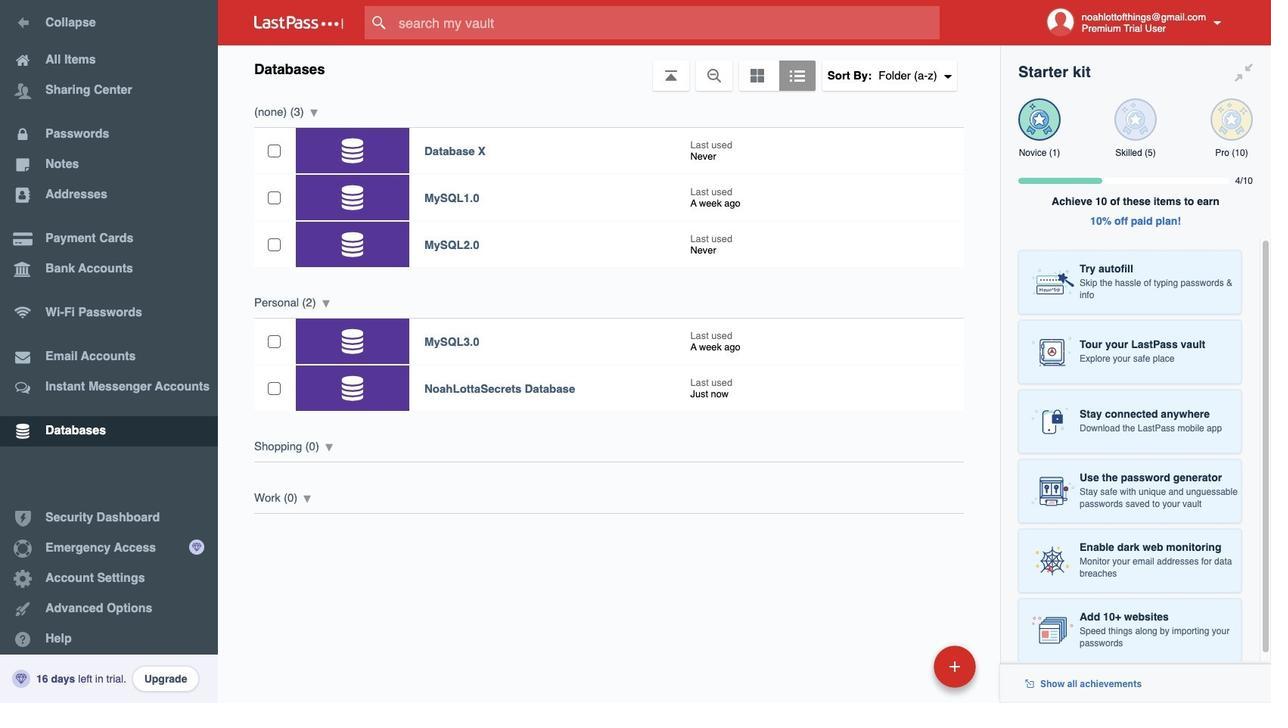 Task type: vqa. For each thing, say whether or not it's contained in the screenshot.
Lastpass image
yes



Task type: locate. For each thing, give the bounding box(es) containing it.
lastpass image
[[254, 16, 344, 30]]

new item navigation
[[830, 641, 985, 703]]

new item element
[[830, 645, 982, 688]]

Search search field
[[365, 6, 969, 39]]

vault options navigation
[[218, 45, 1000, 91]]



Task type: describe. For each thing, give the bounding box(es) containing it.
search my vault text field
[[365, 6, 969, 39]]

main navigation navigation
[[0, 0, 218, 703]]



